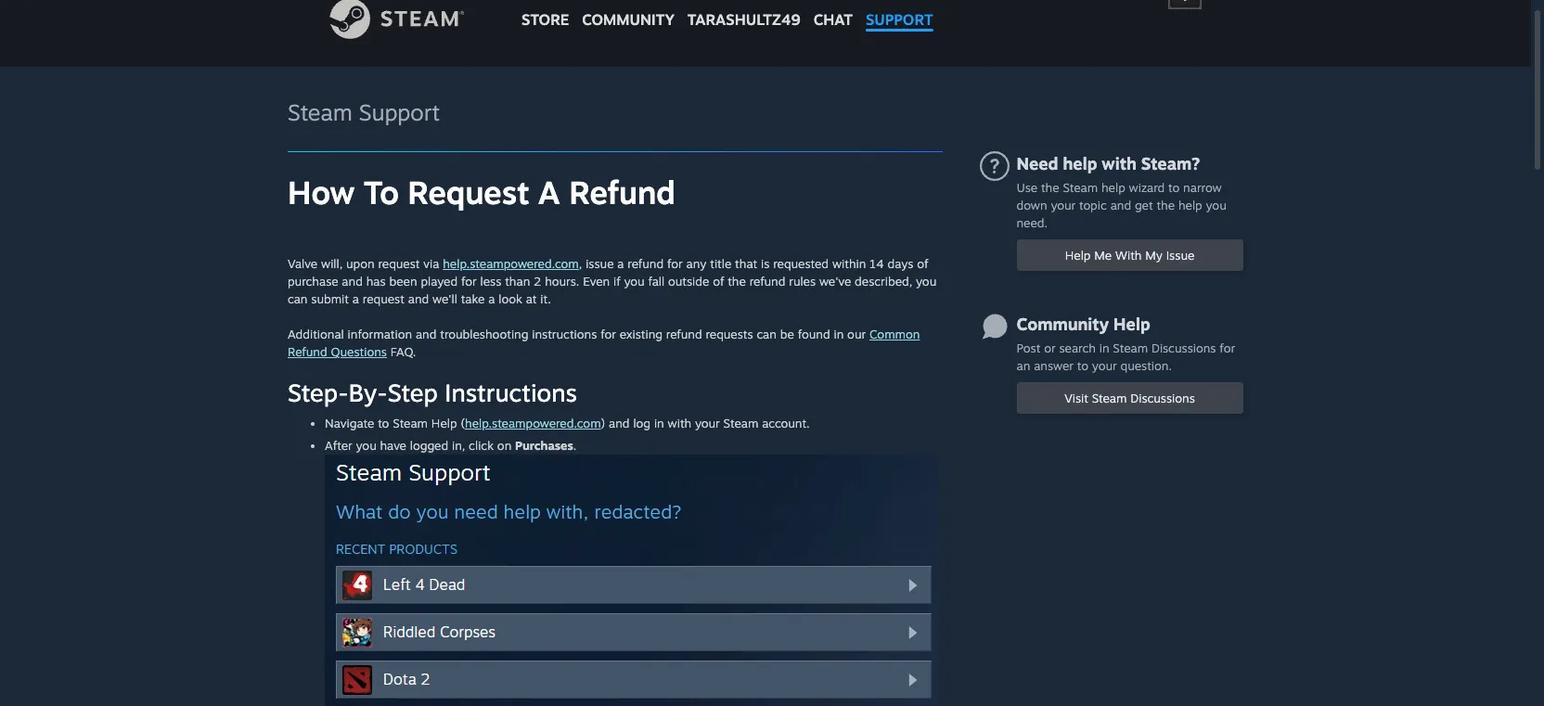 Task type: describe. For each thing, give the bounding box(es) containing it.
common refund questions
[[288, 327, 920, 359]]

help.steampowered.com for (
[[465, 416, 601, 431]]

upon
[[346, 256, 375, 271]]

issue
[[586, 256, 614, 271]]

can inside , issue a refund for any title that is requested within 14 days of purchase and has been played for less than 2 hours. even if you fall outside of the refund rules we've described, you can submit a request and we'll take a look at it.
[[288, 291, 308, 306]]

have
[[380, 438, 406, 453]]

,
[[579, 256, 582, 271]]

discussions inside community help post or search in steam discussions for an answer to your question.
[[1152, 341, 1217, 355]]

how to request a refund
[[288, 173, 675, 212]]

to inside need help with steam? use the steam help wizard to narrow down your topic and get the help you need.
[[1169, 180, 1180, 195]]

less
[[480, 274, 501, 289]]

1 horizontal spatial refund
[[569, 173, 675, 212]]

0 horizontal spatial of
[[713, 274, 724, 289]]

found
[[798, 327, 830, 342]]

search
[[1060, 341, 1096, 355]]

title
[[710, 256, 732, 271]]

down
[[1017, 198, 1048, 213]]

support
[[866, 10, 933, 29]]

logged
[[410, 438, 448, 453]]

tarashultz49 link
[[681, 0, 807, 38]]

account.
[[762, 416, 810, 431]]

1 vertical spatial discussions
[[1131, 391, 1196, 406]]

step-by-step instructions
[[288, 378, 577, 407]]

played
[[421, 274, 458, 289]]

issue
[[1167, 248, 1195, 263]]

how
[[288, 173, 355, 212]]

community link
[[576, 0, 681, 38]]

we'll
[[432, 291, 457, 306]]

(
[[461, 416, 465, 431]]

at
[[526, 291, 537, 306]]

2 vertical spatial help
[[431, 416, 457, 431]]

steam left support
[[288, 98, 352, 126]]

need.
[[1017, 215, 1048, 230]]

even
[[583, 274, 610, 289]]

your for need
[[1051, 198, 1076, 213]]

community help post or search in steam discussions for an answer to your question.
[[1017, 314, 1236, 373]]

refund inside common refund questions
[[288, 344, 327, 359]]

we've
[[819, 274, 851, 289]]

after
[[325, 438, 352, 453]]

you right "if"
[[624, 274, 645, 289]]

rules
[[789, 274, 816, 289]]

you right described,
[[916, 274, 937, 289]]

to inside community help post or search in steam discussions for an answer to your question.
[[1078, 358, 1089, 373]]

step-
[[288, 378, 349, 407]]

been
[[389, 274, 417, 289]]

on
[[497, 438, 512, 453]]

2 horizontal spatial refund
[[750, 274, 785, 289]]

support link
[[859, 0, 940, 38]]

tarashultz49
[[688, 10, 801, 29]]

steam inside community help post or search in steam discussions for an answer to your question.
[[1113, 341, 1149, 355]]

steam left account.
[[723, 416, 759, 431]]

0 horizontal spatial refund
[[628, 256, 664, 271]]

store
[[522, 10, 569, 29]]

be
[[780, 327, 794, 342]]

information
[[348, 327, 412, 342]]

our
[[847, 327, 866, 342]]

valve will, upon request via help.steampowered.com
[[288, 256, 579, 271]]

help.steampowered.com link for navigate to steam help (
[[465, 416, 601, 431]]

1 vertical spatial help
[[1102, 180, 1126, 195]]

within
[[832, 256, 866, 271]]

steam inside need help with steam? use the steam help wizard to narrow down your topic and get the help you need.
[[1063, 180, 1098, 195]]

2 vertical spatial your
[[695, 416, 720, 431]]

it.
[[540, 291, 551, 306]]

use
[[1017, 180, 1038, 195]]

0 vertical spatial request
[[378, 256, 420, 271]]

help.steampowered.com for via
[[443, 256, 579, 271]]

if
[[613, 274, 621, 289]]

that
[[735, 256, 757, 271]]

community
[[582, 10, 675, 29]]

and up faq.
[[416, 327, 437, 342]]

me
[[1095, 248, 1112, 263]]

after you have logged in, click on purchases .
[[325, 438, 577, 453]]

need
[[1017, 153, 1059, 174]]

instructions
[[532, 327, 597, 342]]

purchase
[[288, 274, 338, 289]]

help me with my issue
[[1066, 248, 1195, 263]]

for inside community help post or search in steam discussions for an answer to your question.
[[1220, 341, 1236, 355]]

via
[[423, 256, 439, 271]]

log
[[633, 416, 651, 431]]

common
[[870, 327, 920, 342]]

described,
[[855, 274, 912, 289]]

troubleshooting
[[440, 327, 528, 342]]

2
[[534, 274, 541, 289]]

submit
[[311, 291, 349, 306]]

.
[[573, 438, 577, 453]]

question.
[[1121, 358, 1173, 373]]

post
[[1017, 341, 1041, 355]]

wizard
[[1129, 180, 1165, 195]]

visit steam discussions
[[1065, 391, 1196, 406]]

to
[[364, 173, 399, 212]]

help.steampowered.com link for valve will, upon request via
[[443, 256, 579, 271]]



Task type: vqa. For each thing, say whether or not it's contained in the screenshot.
Common Refund Questions
yes



Task type: locate. For each thing, give the bounding box(es) containing it.
you
[[1206, 198, 1227, 213], [624, 274, 645, 289], [916, 274, 937, 289], [356, 438, 376, 453]]

1 vertical spatial your
[[1093, 358, 1117, 373]]

your for community
[[1093, 358, 1117, 373]]

steam up have
[[393, 416, 428, 431]]

refund right a
[[569, 173, 675, 212]]

for
[[667, 256, 683, 271], [461, 274, 477, 289], [601, 327, 616, 342], [1220, 341, 1236, 355]]

help inside community help post or search in steam discussions for an answer to your question.
[[1114, 314, 1151, 334]]

of right days at right top
[[917, 256, 928, 271]]

with up wizard
[[1102, 153, 1137, 174]]

1 horizontal spatial help
[[1102, 180, 1126, 195]]

and inside need help with steam? use the steam help wizard to narrow down your topic and get the help you need.
[[1111, 198, 1132, 213]]

help.steampowered.com up purchases
[[465, 416, 601, 431]]

in right "search"
[[1100, 341, 1110, 355]]

visit
[[1065, 391, 1089, 406]]

steam?
[[1142, 153, 1201, 174]]

can down purchase
[[288, 291, 308, 306]]

and left get
[[1111, 198, 1132, 213]]

1 vertical spatial to
[[1078, 358, 1089, 373]]

days
[[888, 256, 914, 271]]

0 horizontal spatial can
[[288, 291, 308, 306]]

additional information and troubleshooting instructions for existing refund requests can be found in our
[[288, 327, 870, 342]]

)
[[601, 416, 605, 431]]

hours.
[[545, 274, 579, 289]]

steam up question. on the right
[[1113, 341, 1149, 355]]

, issue a refund for any title that is requested within 14 days of purchase and has been played for less than 2 hours. even if you fall outside of the refund rules we've described, you can submit a request and we'll take a look at it.
[[288, 256, 937, 306]]

visit steam discussions link
[[1017, 382, 1244, 414]]

community
[[1017, 314, 1109, 334]]

2 horizontal spatial your
[[1093, 358, 1117, 373]]

0 vertical spatial the
[[1042, 180, 1060, 195]]

steam right visit
[[1092, 391, 1128, 406]]

support
[[359, 98, 440, 126]]

2 horizontal spatial the
[[1157, 198, 1175, 213]]

1 vertical spatial help
[[1114, 314, 1151, 334]]

is
[[761, 256, 770, 271]]

request up been
[[378, 256, 420, 271]]

help left the (
[[431, 416, 457, 431]]

your right log
[[695, 416, 720, 431]]

0 vertical spatial discussions
[[1152, 341, 1217, 355]]

help.steampowered.com link up than at the left of the page
[[443, 256, 579, 271]]

steam
[[288, 98, 352, 126], [1063, 180, 1098, 195], [1113, 341, 1149, 355], [1092, 391, 1128, 406], [393, 416, 428, 431], [723, 416, 759, 431]]

help
[[1066, 248, 1091, 263], [1114, 314, 1151, 334], [431, 416, 457, 431]]

by-
[[348, 378, 388, 407]]

0 vertical spatial can
[[288, 291, 308, 306]]

help up question. on the right
[[1114, 314, 1151, 334]]

answer
[[1034, 358, 1074, 373]]

14
[[870, 256, 884, 271]]

steam support
[[288, 98, 440, 126]]

the right get
[[1157, 198, 1175, 213]]

and
[[1111, 198, 1132, 213], [342, 274, 363, 289], [408, 291, 429, 306], [416, 327, 437, 342], [609, 416, 630, 431]]

1 horizontal spatial to
[[1078, 358, 1089, 373]]

2 vertical spatial to
[[378, 416, 389, 431]]

0 vertical spatial your
[[1051, 198, 1076, 213]]

your inside community help post or search in steam discussions for an answer to your question.
[[1093, 358, 1117, 373]]

has
[[366, 274, 386, 289]]

1 horizontal spatial help
[[1066, 248, 1091, 263]]

1 vertical spatial help.steampowered.com link
[[465, 416, 601, 431]]

steam up topic at the right
[[1063, 180, 1098, 195]]

0 vertical spatial help.steampowered.com
[[443, 256, 579, 271]]

0 vertical spatial help
[[1066, 248, 1091, 263]]

existing
[[620, 327, 663, 342]]

the right use
[[1042, 180, 1060, 195]]

with right log
[[668, 416, 692, 431]]

0 horizontal spatial a
[[352, 291, 359, 306]]

help me with my issue link
[[1017, 239, 1244, 271]]

0 horizontal spatial help
[[431, 416, 457, 431]]

narrow
[[1184, 180, 1222, 195]]

0 vertical spatial help
[[1063, 153, 1098, 174]]

to
[[1169, 180, 1180, 195], [1078, 358, 1089, 373], [378, 416, 389, 431]]

2 vertical spatial help
[[1179, 198, 1203, 213]]

0 horizontal spatial refund
[[288, 344, 327, 359]]

your inside need help with steam? use the steam help wizard to narrow down your topic and get the help you need.
[[1051, 198, 1076, 213]]

discussions up question. on the right
[[1152, 341, 1217, 355]]

refund right existing
[[666, 327, 702, 342]]

2 vertical spatial refund
[[666, 327, 702, 342]]

with
[[1102, 153, 1137, 174], [668, 416, 692, 431]]

my
[[1146, 248, 1163, 263]]

refund
[[628, 256, 664, 271], [750, 274, 785, 289], [666, 327, 702, 342]]

0 vertical spatial refund
[[569, 173, 675, 212]]

step
[[388, 378, 438, 407]]

faq.
[[387, 344, 416, 359]]

click
[[469, 438, 494, 453]]

1 horizontal spatial the
[[1042, 180, 1060, 195]]

help up topic at the right
[[1102, 180, 1126, 195]]

0 vertical spatial to
[[1169, 180, 1180, 195]]

1 horizontal spatial a
[[488, 291, 495, 306]]

common refund questions link
[[288, 327, 920, 359]]

take
[[461, 291, 485, 306]]

1 horizontal spatial of
[[917, 256, 928, 271]]

chat
[[814, 10, 853, 29]]

topic
[[1080, 198, 1107, 213]]

instructions
[[445, 378, 577, 407]]

0 vertical spatial help.steampowered.com link
[[443, 256, 579, 271]]

a
[[538, 173, 560, 212]]

an
[[1017, 358, 1031, 373]]

2 horizontal spatial to
[[1169, 180, 1180, 195]]

in,
[[452, 438, 465, 453]]

your down "search"
[[1093, 358, 1117, 373]]

help left the me
[[1066, 248, 1091, 263]]

2 horizontal spatial help
[[1179, 198, 1203, 213]]

help.steampowered.com link
[[443, 256, 579, 271], [465, 416, 601, 431]]

a down less
[[488, 291, 495, 306]]

refund down additional
[[288, 344, 327, 359]]

help right need
[[1063, 153, 1098, 174]]

1 vertical spatial refund
[[288, 344, 327, 359]]

and down been
[[408, 291, 429, 306]]

a up "if"
[[617, 256, 624, 271]]

purchases
[[515, 438, 573, 453]]

2 vertical spatial the
[[728, 274, 746, 289]]

the inside , issue a refund for any title that is requested within 14 days of purchase and has been played for less than 2 hours. even if you fall outside of the refund rules we've described, you can submit a request and we'll take a look at it.
[[728, 274, 746, 289]]

1 horizontal spatial with
[[1102, 153, 1137, 174]]

0 vertical spatial refund
[[628, 256, 664, 271]]

1 vertical spatial help.steampowered.com
[[465, 416, 601, 431]]

valve
[[288, 256, 318, 271]]

to down steam? on the top right
[[1169, 180, 1180, 195]]

a right submit
[[352, 291, 359, 306]]

2 horizontal spatial a
[[617, 256, 624, 271]]

you inside need help with steam? use the steam help wizard to narrow down your topic and get the help you need.
[[1206, 198, 1227, 213]]

a
[[617, 256, 624, 271], [352, 291, 359, 306], [488, 291, 495, 306]]

store link
[[515, 0, 576, 38]]

1 vertical spatial of
[[713, 274, 724, 289]]

your
[[1051, 198, 1076, 213], [1093, 358, 1117, 373], [695, 416, 720, 431]]

requests
[[706, 327, 753, 342]]

than
[[505, 274, 530, 289]]

the
[[1042, 180, 1060, 195], [1157, 198, 1175, 213], [728, 274, 746, 289]]

0 vertical spatial with
[[1102, 153, 1137, 174]]

requested
[[773, 256, 829, 271]]

request inside , issue a refund for any title that is requested within 14 days of purchase and has been played for less than 2 hours. even if you fall outside of the refund rules we've described, you can submit a request and we'll take a look at it.
[[363, 291, 404, 306]]

with inside need help with steam? use the steam help wizard to narrow down your topic and get the help you need.
[[1102, 153, 1137, 174]]

to up have
[[378, 416, 389, 431]]

any
[[686, 256, 707, 271]]

1 vertical spatial the
[[1157, 198, 1175, 213]]

1 vertical spatial refund
[[750, 274, 785, 289]]

1 horizontal spatial can
[[757, 327, 777, 342]]

you down narrow
[[1206, 198, 1227, 213]]

fall
[[648, 274, 665, 289]]

and down upon
[[342, 274, 363, 289]]

1 vertical spatial request
[[363, 291, 404, 306]]

questions
[[331, 344, 387, 359]]

will,
[[321, 256, 343, 271]]

0 horizontal spatial help
[[1063, 153, 1098, 174]]

1 vertical spatial with
[[668, 416, 692, 431]]

of down title
[[713, 274, 724, 289]]

in right log
[[654, 416, 664, 431]]

1 horizontal spatial in
[[834, 327, 844, 342]]

help.steampowered.com link up purchases
[[465, 416, 601, 431]]

navigate
[[325, 416, 374, 431]]

2 horizontal spatial help
[[1114, 314, 1151, 334]]

you left have
[[356, 438, 376, 453]]

0 horizontal spatial in
[[654, 416, 664, 431]]

1 horizontal spatial refund
[[666, 327, 702, 342]]

outside
[[668, 274, 709, 289]]

help.steampowered.com up than at the left of the page
[[443, 256, 579, 271]]

0 horizontal spatial to
[[378, 416, 389, 431]]

discussions down question. on the right
[[1131, 391, 1196, 406]]

and right )
[[609, 416, 630, 431]]

refund up fall
[[628, 256, 664, 271]]

the down that
[[728, 274, 746, 289]]

in inside community help post or search in steam discussions for an answer to your question.
[[1100, 341, 1110, 355]]

0 horizontal spatial your
[[695, 416, 720, 431]]

2 horizontal spatial in
[[1100, 341, 1110, 355]]

in left our
[[834, 327, 844, 342]]

refund down is
[[750, 274, 785, 289]]

help down narrow
[[1179, 198, 1203, 213]]

request
[[378, 256, 420, 271], [363, 291, 404, 306]]

help
[[1063, 153, 1098, 174], [1102, 180, 1126, 195], [1179, 198, 1203, 213]]

can left be
[[757, 327, 777, 342]]

0 horizontal spatial the
[[728, 274, 746, 289]]

look
[[499, 291, 522, 306]]

request down has
[[363, 291, 404, 306]]

with
[[1116, 248, 1142, 263]]

additional
[[288, 327, 344, 342]]

chat link
[[807, 0, 859, 33]]

help.steampowered.com
[[443, 256, 579, 271], [465, 416, 601, 431]]

0 horizontal spatial with
[[668, 416, 692, 431]]

1 horizontal spatial your
[[1051, 198, 1076, 213]]

steam support link
[[288, 97, 1244, 129]]

1 vertical spatial can
[[757, 327, 777, 342]]

to down "search"
[[1078, 358, 1089, 373]]

0 vertical spatial of
[[917, 256, 928, 271]]

your left topic at the right
[[1051, 198, 1076, 213]]



